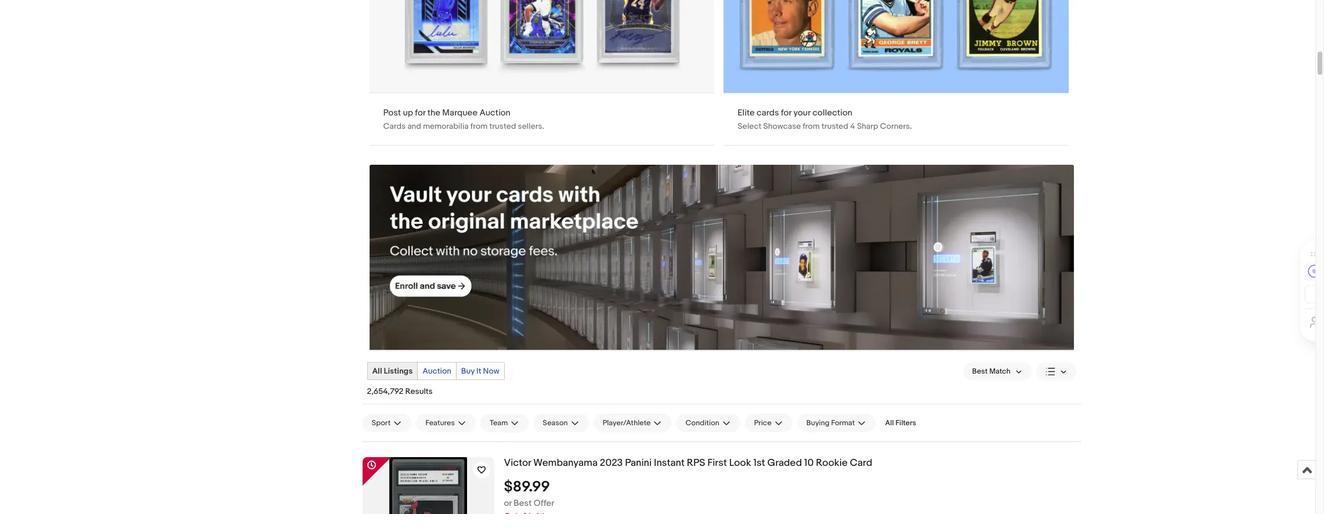 Task type: vqa. For each thing, say whether or not it's contained in the screenshot.
the
yes



Task type: locate. For each thing, give the bounding box(es) containing it.
1 for from the left
[[415, 107, 426, 118]]

post
[[383, 107, 401, 118]]

corners.
[[880, 121, 912, 131]]

memorabilia
[[423, 121, 469, 131]]

1 vertical spatial best
[[514, 498, 532, 509]]

victor
[[504, 457, 531, 469]]

1 horizontal spatial auction
[[480, 107, 510, 118]]

player/athlete
[[603, 419, 651, 428]]

0 horizontal spatial from
[[470, 121, 488, 131]]

filters
[[896, 419, 916, 428]]

1 horizontal spatial best
[[972, 367, 988, 376]]

buy
[[461, 366, 475, 376]]

for for up
[[415, 107, 426, 118]]

match
[[989, 367, 1010, 376]]

features
[[425, 419, 455, 428]]

2 from from the left
[[803, 121, 820, 131]]

auction right marquee
[[480, 107, 510, 118]]

0 vertical spatial auction
[[480, 107, 510, 118]]

for inside post up for the marquee auction cards and memorabilia from trusted sellers.
[[415, 107, 426, 118]]

1 horizontal spatial from
[[803, 121, 820, 131]]

auction link
[[418, 363, 456, 380]]

trusted left sellers.
[[489, 121, 516, 131]]

offer
[[534, 498, 554, 509]]

from down marquee
[[470, 121, 488, 131]]

now
[[483, 366, 499, 376]]

for inside elite cards for your collection select showcase from trusted 4 sharp corners.
[[781, 107, 791, 118]]

best
[[972, 367, 988, 376], [514, 498, 532, 509]]

buying format button
[[797, 414, 876, 433]]

from
[[470, 121, 488, 131], [803, 121, 820, 131]]

1 from from the left
[[470, 121, 488, 131]]

1 trusted from the left
[[489, 121, 516, 131]]

auction up results
[[423, 366, 451, 376]]

1 horizontal spatial trusted
[[822, 121, 848, 131]]

buy it now link
[[457, 363, 504, 380]]

all filters button
[[880, 414, 921, 433]]

all left filters
[[885, 419, 894, 428]]

1 vertical spatial all
[[885, 419, 894, 428]]

0 horizontal spatial all
[[372, 366, 382, 376]]

0 horizontal spatial for
[[415, 107, 426, 118]]

cards
[[383, 121, 406, 131]]

rookie
[[816, 457, 848, 469]]

all for all filters
[[885, 419, 894, 428]]

1 horizontal spatial for
[[781, 107, 791, 118]]

card
[[850, 457, 872, 469]]

from inside elite cards for your collection select showcase from trusted 4 sharp corners.
[[803, 121, 820, 131]]

0 horizontal spatial trusted
[[489, 121, 516, 131]]

2 for from the left
[[781, 107, 791, 118]]

auction
[[480, 107, 510, 118], [423, 366, 451, 376]]

from inside post up for the marquee auction cards and memorabilia from trusted sellers.
[[470, 121, 488, 131]]

trusted down the collection
[[822, 121, 848, 131]]

1 vertical spatial auction
[[423, 366, 451, 376]]

trusted
[[489, 121, 516, 131], [822, 121, 848, 131]]

for for cards
[[781, 107, 791, 118]]

results
[[405, 387, 433, 397]]

all listings link
[[368, 363, 417, 380]]

2 trusted from the left
[[822, 121, 848, 131]]

all left listings
[[372, 366, 382, 376]]

for
[[415, 107, 426, 118], [781, 107, 791, 118]]

best left match at bottom
[[972, 367, 988, 376]]

condition button
[[676, 414, 740, 433]]

None text field
[[369, 0, 714, 145]]

for up showcase
[[781, 107, 791, 118]]

team button
[[480, 414, 529, 433]]

10
[[804, 457, 814, 469]]

ebay vault image
[[369, 165, 1074, 350]]

victor wembanyama 2023 panini instant rps first look 1st graded 10 rookie card link
[[504, 457, 1081, 470]]

sharp
[[857, 121, 878, 131]]

up
[[403, 107, 413, 118]]

none text field containing post up for the marquee auction
[[369, 0, 714, 145]]

all
[[372, 366, 382, 376], [885, 419, 894, 428]]

2,654,792 results
[[367, 387, 433, 397]]

for right up
[[415, 107, 426, 118]]

view: list view image
[[1045, 366, 1067, 378]]

marquee
[[442, 107, 478, 118]]

1 horizontal spatial all
[[885, 419, 894, 428]]

all inside button
[[885, 419, 894, 428]]

elite cards for your collection select showcase from trusted 4 sharp corners.
[[738, 107, 912, 131]]

season button
[[533, 414, 589, 433]]

None text field
[[724, 0, 1069, 145], [369, 165, 1074, 351], [724, 0, 1069, 145]]

best right the or
[[514, 498, 532, 509]]

listings
[[384, 366, 413, 376]]

buy it now
[[461, 366, 499, 376]]

from down your
[[803, 121, 820, 131]]

victor wembanyama 2023 panini instant rps first look 1st graded 10 rookie card
[[504, 457, 872, 469]]

1st
[[753, 457, 765, 469]]

0 horizontal spatial best
[[514, 498, 532, 509]]

0 vertical spatial all
[[372, 366, 382, 376]]

0 vertical spatial best
[[972, 367, 988, 376]]



Task type: describe. For each thing, give the bounding box(es) containing it.
the
[[427, 107, 440, 118]]

all for all listings
[[372, 366, 382, 376]]

player/athlete button
[[593, 414, 672, 433]]

first
[[707, 457, 727, 469]]

sellers.
[[518, 121, 544, 131]]

auction inside post up for the marquee auction cards and memorabilia from trusted sellers.
[[480, 107, 510, 118]]

panini
[[625, 457, 652, 469]]

4
[[850, 121, 855, 131]]

rps
[[687, 457, 705, 469]]

wembanyama
[[533, 457, 598, 469]]

post up for the marquee auction cards and memorabilia from trusted sellers.
[[383, 107, 544, 131]]

0 horizontal spatial auction
[[423, 366, 451, 376]]

your
[[793, 107, 810, 118]]

showcase
[[763, 121, 801, 131]]

victor wembanyama 2023 panini instant rps first look 1st graded 10 rookie card image
[[389, 457, 467, 514]]

it
[[476, 366, 481, 376]]

price
[[754, 419, 772, 428]]

elite
[[738, 107, 755, 118]]

2023
[[600, 457, 623, 469]]

trusted inside post up for the marquee auction cards and memorabilia from trusted sellers.
[[489, 121, 516, 131]]

trusted inside elite cards for your collection select showcase from trusted 4 sharp corners.
[[822, 121, 848, 131]]

select
[[738, 121, 761, 131]]

best match
[[972, 367, 1010, 376]]

$89.99
[[504, 478, 550, 496]]

or
[[504, 498, 512, 509]]

price button
[[745, 414, 792, 433]]

2,654,792
[[367, 387, 403, 397]]

instant
[[654, 457, 685, 469]]

all filters
[[885, 419, 916, 428]]

best inside $89.99 or best offer
[[514, 498, 532, 509]]

$89.99 or best offer
[[504, 478, 554, 509]]

all listings
[[372, 366, 413, 376]]

buying
[[806, 419, 829, 428]]

team
[[490, 419, 508, 428]]

graded
[[767, 457, 802, 469]]

none text field ebay vault
[[369, 165, 1074, 351]]

best match button
[[963, 362, 1031, 381]]

condition
[[685, 419, 719, 428]]

features button
[[416, 414, 476, 433]]

season
[[543, 419, 568, 428]]

collection
[[812, 107, 852, 118]]

cards
[[757, 107, 779, 118]]

buying format
[[806, 419, 855, 428]]

look
[[729, 457, 751, 469]]

and
[[407, 121, 421, 131]]

sport
[[372, 419, 391, 428]]

best inside best match dropdown button
[[972, 367, 988, 376]]

format
[[831, 419, 855, 428]]

sport button
[[362, 414, 412, 433]]



